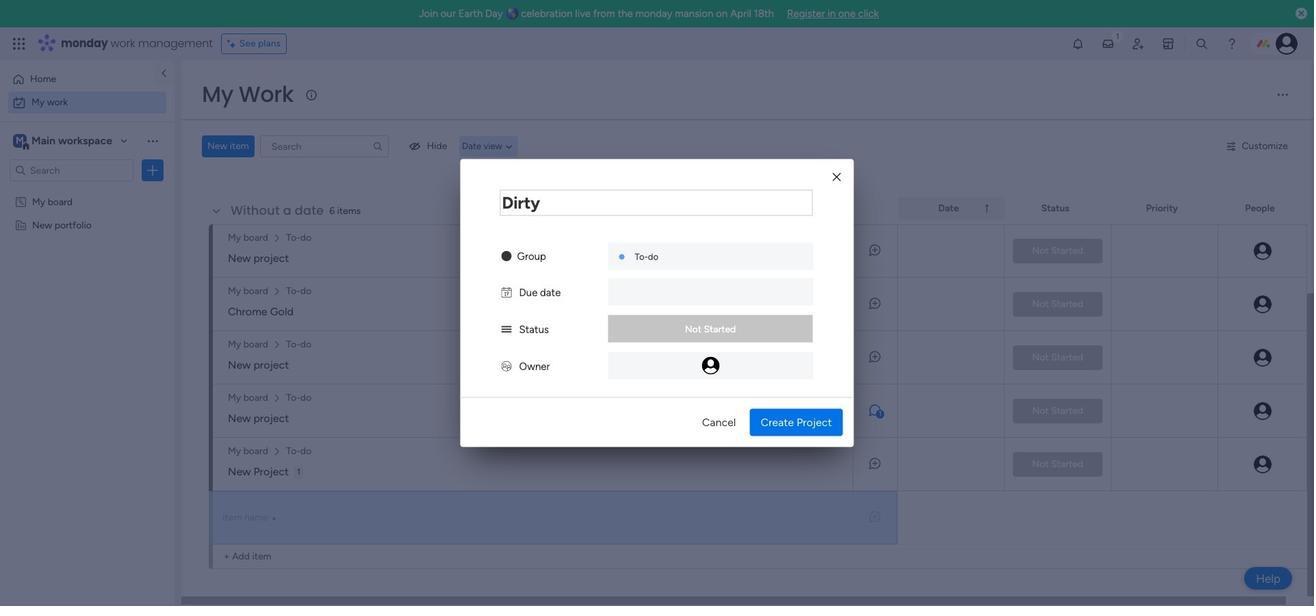Task type: vqa. For each thing, say whether or not it's contained in the screenshot.
1 image
yes



Task type: describe. For each thing, give the bounding box(es) containing it.
sort image
[[981, 203, 992, 214]]

invite members image
[[1131, 37, 1145, 51]]

search image
[[372, 141, 383, 152]]

2 vertical spatial option
[[0, 189, 175, 192]]

Search in workspace field
[[29, 163, 114, 178]]

search everything image
[[1195, 37, 1209, 51]]

select product image
[[12, 37, 26, 51]]

1 image
[[1112, 28, 1124, 43]]

jacob simon image
[[1276, 33, 1298, 55]]

monday marketplace image
[[1162, 37, 1175, 51]]

dapulse date column image
[[501, 286, 512, 299]]

help image
[[1225, 37, 1239, 51]]

close image
[[833, 172, 841, 182]]



Task type: locate. For each thing, give the bounding box(es) containing it.
None search field
[[260, 136, 389, 157]]

list box
[[0, 187, 175, 421]]

Filter dashboard by text search field
[[260, 136, 389, 157]]

workspace selection element
[[13, 133, 114, 151]]

workspace image
[[13, 133, 27, 149]]

v2 multiple person column image
[[501, 360, 512, 373]]

0 vertical spatial option
[[8, 68, 146, 90]]

1 vertical spatial option
[[8, 92, 166, 114]]

option
[[8, 68, 146, 90], [8, 92, 166, 114], [0, 189, 175, 192]]

column header
[[898, 197, 1005, 220]]

v2 status image
[[501, 323, 512, 336]]

v2 sun image
[[501, 250, 512, 263]]

None field
[[500, 190, 813, 216]]

notifications image
[[1071, 37, 1085, 51]]

see plans image
[[227, 36, 239, 51]]

dialog
[[460, 159, 854, 447]]

update feed image
[[1101, 37, 1115, 51]]



